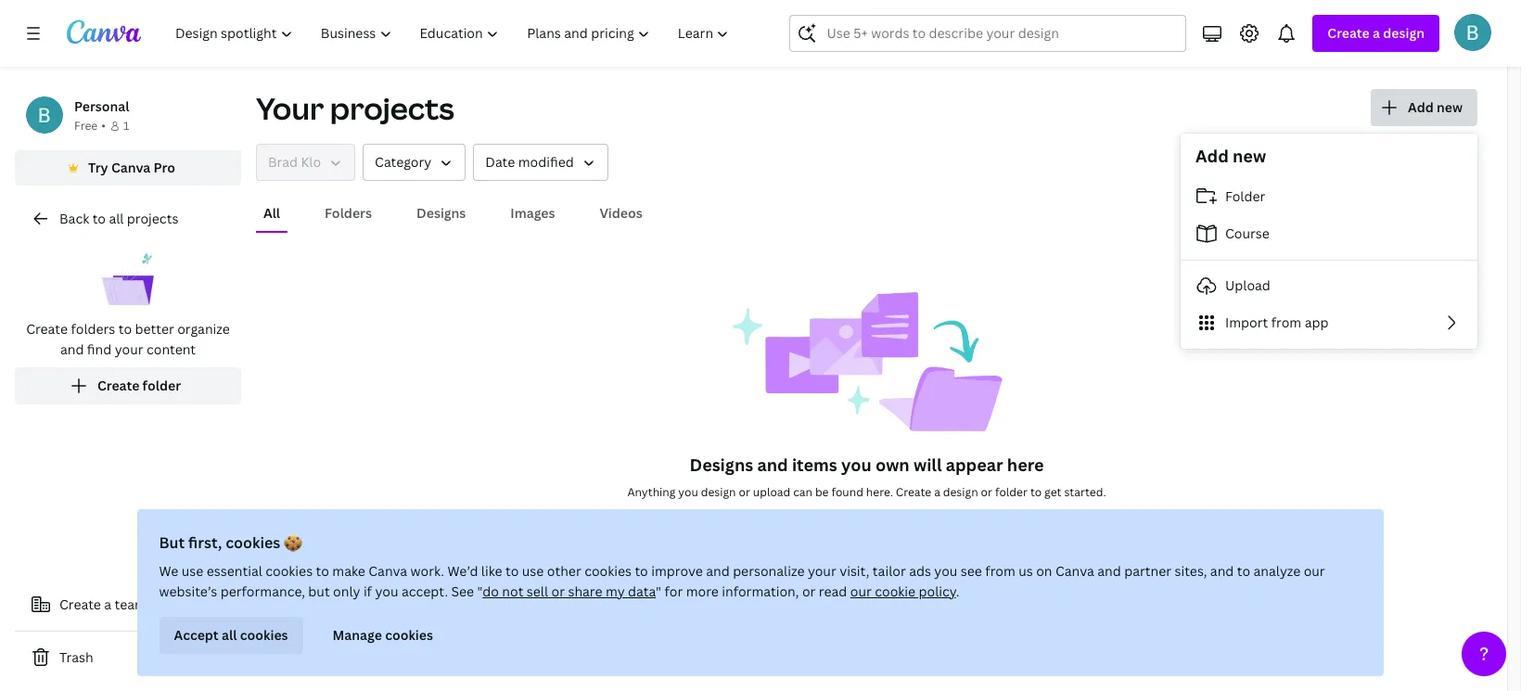Task type: vqa. For each thing, say whether or not it's contained in the screenshot.
Back
yes



Task type: describe. For each thing, give the bounding box(es) containing it.
folders button
[[317, 196, 380, 231]]

on
[[1037, 562, 1053, 580]]

work.
[[411, 562, 445, 580]]

try
[[88, 159, 108, 176]]

to right "back"
[[92, 210, 106, 227]]

to left analyze
[[1238, 562, 1251, 580]]

manage cookies button
[[318, 617, 448, 654]]

import
[[1226, 314, 1268, 331]]

to inside "designs and items you own will appear here anything you design or upload can be found here. create a design or folder to get started."
[[1031, 484, 1042, 500]]

do
[[483, 583, 500, 600]]

here.
[[866, 484, 893, 500]]

appear
[[946, 454, 1003, 476]]

Date modified button
[[473, 144, 608, 181]]

cookies inside button
[[241, 626, 289, 644]]

app
[[1305, 314, 1329, 331]]

create for team
[[59, 596, 101, 613]]

1 horizontal spatial design
[[943, 484, 978, 500]]

a for design
[[1373, 24, 1380, 42]]

" inside "we use essential cookies to make canva work. we'd like to use other cookies to improve and personalize your visit, tailor ads you see from us on canva and partner sites, and to analyze our website's performance, but only if you accept. see ""
[[478, 583, 483, 600]]

accept all cookies
[[174, 626, 289, 644]]

website's
[[160, 583, 218, 600]]

or right sell
[[552, 583, 565, 600]]

started.
[[1064, 484, 1106, 500]]

2 use from the left
[[523, 562, 544, 580]]

create for to
[[26, 320, 68, 338]]

folder inside button
[[143, 377, 181, 394]]

your
[[256, 88, 324, 128]]

read
[[820, 583, 848, 600]]

accept all cookies button
[[160, 617, 303, 654]]

tailor
[[873, 562, 907, 580]]

find
[[87, 340, 112, 358]]

new inside dropdown button
[[1437, 98, 1463, 116]]

can
[[793, 484, 813, 500]]

category
[[375, 153, 432, 171]]

analyze
[[1254, 562, 1301, 580]]

we
[[160, 562, 179, 580]]

images
[[511, 204, 555, 222]]

trash
[[59, 648, 93, 666]]

like
[[482, 562, 503, 580]]

you up found
[[841, 454, 872, 476]]

menu containing folder
[[1181, 178, 1478, 341]]

our cookie policy link
[[851, 583, 957, 600]]

better
[[135, 320, 174, 338]]

sell
[[527, 583, 549, 600]]

here
[[1007, 454, 1044, 476]]

create folder button
[[15, 367, 241, 404]]

videos
[[600, 204, 643, 222]]

partner
[[1125, 562, 1172, 580]]

•
[[101, 118, 106, 134]]

import from app button
[[1181, 304, 1478, 341]]

1 vertical spatial our
[[851, 583, 872, 600]]

1 vertical spatial add
[[1196, 145, 1229, 167]]

designs button
[[409, 196, 473, 231]]

add new button
[[1371, 89, 1478, 126]]

make
[[333, 562, 366, 580]]

cookies up essential
[[226, 533, 281, 553]]

free •
[[74, 118, 106, 134]]

manage
[[333, 626, 383, 644]]

0 vertical spatial projects
[[330, 88, 454, 128]]

organize
[[177, 320, 230, 338]]

you up policy
[[935, 562, 958, 580]]

Search search field
[[827, 16, 1150, 51]]

see
[[961, 562, 983, 580]]

you right anything
[[678, 484, 698, 500]]

personalize
[[733, 562, 805, 580]]

🍪
[[284, 533, 303, 553]]

create inside "designs and items you own will appear here anything you design or upload can be found here. create a design or folder to get started."
[[896, 484, 932, 500]]

more
[[687, 583, 719, 600]]

personal
[[74, 97, 129, 115]]

Category button
[[363, 144, 466, 181]]

and left partner
[[1098, 562, 1122, 580]]

upload
[[1226, 276, 1271, 294]]

cookies up my at the bottom left
[[585, 562, 632, 580]]

back to all projects link
[[15, 200, 241, 238]]

but first, cookies 🍪 dialog
[[137, 509, 1384, 676]]

cookie
[[876, 583, 916, 600]]

you right the if
[[376, 583, 399, 600]]

add new inside add new dropdown button
[[1408, 98, 1463, 116]]

items
[[792, 454, 838, 476]]

create a design
[[1328, 24, 1425, 42]]

designs and items you own will appear here anything you design or upload can be found here. create a design or folder to get started.
[[628, 454, 1106, 500]]

projects inside the back to all projects link
[[127, 210, 178, 227]]

we use essential cookies to make canva work. we'd like to use other cookies to improve and personalize your visit, tailor ads you see from us on canva and partner sites, and to analyze our website's performance, but only if you accept. see "
[[160, 562, 1326, 600]]

get
[[1045, 484, 1062, 500]]

klo
[[301, 153, 321, 171]]

folders
[[325, 204, 372, 222]]

our inside "we use essential cookies to make canva work. we'd like to use other cookies to improve and personalize your visit, tailor ads you see from us on canva and partner sites, and to analyze our website's performance, but only if you accept. see ""
[[1305, 562, 1326, 580]]

ads
[[910, 562, 932, 580]]

back to all projects
[[59, 210, 178, 227]]

us
[[1019, 562, 1034, 580]]

brad klo image
[[1455, 14, 1492, 51]]

but
[[309, 583, 330, 600]]



Task type: locate. For each thing, give the bounding box(es) containing it.
0 vertical spatial add new
[[1408, 98, 1463, 116]]

design left upload
[[701, 484, 736, 500]]

add inside dropdown button
[[1408, 98, 1434, 116]]

a up add new dropdown button
[[1373, 24, 1380, 42]]

create a design button
[[1313, 15, 1440, 52]]

modified
[[518, 153, 574, 171]]

and right sites,
[[1211, 562, 1235, 580]]

new
[[1437, 98, 1463, 116], [1233, 145, 1266, 167]]

create for design
[[1328, 24, 1370, 42]]

cookies down accept.
[[386, 626, 434, 644]]

folder button
[[1181, 178, 1478, 215]]

1 vertical spatial your
[[808, 562, 837, 580]]

designs inside "designs and items you own will appear here anything you design or upload can be found here. create a design or folder to get started."
[[690, 454, 754, 476]]

from inside "we use essential cookies to make canva work. we'd like to use other cookies to improve and personalize your visit, tailor ads you see from us on canva and partner sites, and to analyze our website's performance, but only if you accept. see ""
[[986, 562, 1016, 580]]

or
[[739, 484, 750, 500], [981, 484, 993, 500], [552, 583, 565, 600], [803, 583, 816, 600]]

0 vertical spatial add
[[1408, 98, 1434, 116]]

1 horizontal spatial new
[[1437, 98, 1463, 116]]

1 horizontal spatial from
[[1272, 314, 1302, 331]]

accept.
[[402, 583, 449, 600]]

0 vertical spatial folder
[[143, 377, 181, 394]]

content
[[147, 340, 196, 358]]

a for team
[[104, 596, 111, 613]]

your up the read
[[808, 562, 837, 580]]

1 horizontal spatial "
[[656, 583, 662, 600]]

0 horizontal spatial add new
[[1196, 145, 1266, 167]]

add up folder
[[1196, 145, 1229, 167]]

2 horizontal spatial a
[[1373, 24, 1380, 42]]

2 horizontal spatial design
[[1384, 24, 1425, 42]]

add down create a design dropdown button on the right top
[[1408, 98, 1434, 116]]

1 horizontal spatial your
[[808, 562, 837, 580]]

to up but
[[316, 562, 330, 580]]

to up data
[[635, 562, 649, 580]]

canva inside button
[[111, 159, 151, 176]]

try canva pro
[[88, 159, 175, 176]]

designs down 'category' button
[[417, 204, 466, 222]]

create inside create folders to better organize and find your content
[[26, 320, 68, 338]]

create inside create a design dropdown button
[[1328, 24, 1370, 42]]

design down appear
[[943, 484, 978, 500]]

0 horizontal spatial design
[[701, 484, 736, 500]]

folder inside "designs and items you own will appear here anything you design or upload can be found here. create a design or folder to get started."
[[995, 484, 1028, 500]]

cookies
[[226, 533, 281, 553], [266, 562, 313, 580], [585, 562, 632, 580], [241, 626, 289, 644], [386, 626, 434, 644]]

1 vertical spatial projects
[[127, 210, 178, 227]]

designs
[[417, 204, 466, 222], [690, 454, 754, 476]]

if
[[364, 583, 372, 600]]

0 horizontal spatial designs
[[417, 204, 466, 222]]

course button
[[1181, 215, 1478, 252]]

0 vertical spatial from
[[1272, 314, 1302, 331]]

folder
[[143, 377, 181, 394], [995, 484, 1028, 500]]

all
[[263, 204, 280, 222]]

1 vertical spatial from
[[986, 562, 1016, 580]]

try canva pro button
[[15, 150, 241, 186]]

projects up category
[[330, 88, 454, 128]]

and left find
[[60, 340, 84, 358]]

upload
[[753, 484, 791, 500]]

0 horizontal spatial new
[[1233, 145, 1266, 167]]

menu
[[1181, 178, 1478, 341]]

only
[[334, 583, 361, 600]]

and up do not sell or share my data " for more information, or read our cookie policy . in the bottom of the page
[[707, 562, 730, 580]]

designs up upload
[[690, 454, 754, 476]]

create inside create folder button
[[97, 377, 139, 394]]

0 vertical spatial designs
[[417, 204, 466, 222]]

designs for designs and items you own will appear here anything you design or upload can be found here. create a design or folder to get started.
[[690, 454, 754, 476]]

videos button
[[592, 196, 650, 231]]

to left better
[[119, 320, 132, 338]]

from inside button
[[1272, 314, 1302, 331]]

a inside button
[[104, 596, 111, 613]]

folders
[[71, 320, 115, 338]]

sites,
[[1175, 562, 1208, 580]]

upload button
[[1181, 267, 1478, 304]]

canva right on
[[1056, 562, 1095, 580]]

you
[[841, 454, 872, 476], [678, 484, 698, 500], [935, 562, 958, 580], [376, 583, 399, 600]]

a inside "designs and items you own will appear here anything you design or upload can be found here. create a design or folder to get started."
[[934, 484, 941, 500]]

1 horizontal spatial projects
[[330, 88, 454, 128]]

all inside button
[[222, 626, 237, 644]]

0 vertical spatial our
[[1305, 562, 1326, 580]]

0 horizontal spatial folder
[[143, 377, 181, 394]]

add new
[[1408, 98, 1463, 116], [1196, 145, 1266, 167]]

found
[[832, 484, 864, 500]]

top level navigation element
[[163, 15, 745, 52]]

to
[[92, 210, 106, 227], [119, 320, 132, 338], [1031, 484, 1042, 500], [316, 562, 330, 580], [506, 562, 519, 580], [635, 562, 649, 580], [1238, 562, 1251, 580]]

your inside "we use essential cookies to make canva work. we'd like to use other cookies to improve and personalize your visit, tailor ads you see from us on canva and partner sites, and to analyze our website's performance, but only if you accept. see ""
[[808, 562, 837, 580]]

all right "back"
[[109, 210, 124, 227]]

but
[[160, 533, 185, 553]]

None search field
[[790, 15, 1187, 52]]

1 horizontal spatial designs
[[690, 454, 754, 476]]

1 horizontal spatial canva
[[369, 562, 408, 580]]

your right find
[[115, 340, 143, 358]]

and inside "designs and items you own will appear here anything you design or upload can be found here. create a design or folder to get started."
[[757, 454, 788, 476]]

a down will
[[934, 484, 941, 500]]

our
[[1305, 562, 1326, 580], [851, 583, 872, 600]]

2 horizontal spatial canva
[[1056, 562, 1095, 580]]

or left upload
[[739, 484, 750, 500]]

trash link
[[15, 639, 241, 676]]

and inside create folders to better organize and find your content
[[60, 340, 84, 358]]

other
[[548, 562, 582, 580]]

from left us
[[986, 562, 1016, 580]]

anything
[[628, 484, 676, 500]]

your
[[115, 340, 143, 358], [808, 562, 837, 580]]

free
[[74, 118, 98, 134]]

new down brad klo image
[[1437, 98, 1463, 116]]

will
[[914, 454, 942, 476]]

1 horizontal spatial all
[[222, 626, 237, 644]]

date
[[485, 153, 515, 171]]

performance,
[[221, 583, 306, 600]]

cookies down the 🍪
[[266, 562, 313, 580]]

0 vertical spatial your
[[115, 340, 143, 358]]

a
[[1373, 24, 1380, 42], [934, 484, 941, 500], [104, 596, 111, 613]]

team
[[115, 596, 146, 613]]

0 horizontal spatial a
[[104, 596, 111, 613]]

to right like
[[506, 562, 519, 580]]

1
[[123, 118, 129, 134]]

to inside create folders to better organize and find your content
[[119, 320, 132, 338]]

2 vertical spatial a
[[104, 596, 111, 613]]

add new up folder
[[1196, 145, 1266, 167]]

folder down "content" on the left of page
[[143, 377, 181, 394]]

brad
[[268, 153, 298, 171]]

or down appear
[[981, 484, 993, 500]]

all button
[[256, 196, 288, 231]]

accept
[[174, 626, 219, 644]]

.
[[957, 583, 960, 600]]

images button
[[503, 196, 563, 231]]

cookies down performance,
[[241, 626, 289, 644]]

designs for designs
[[417, 204, 466, 222]]

manage cookies
[[333, 626, 434, 644]]

1 vertical spatial all
[[222, 626, 237, 644]]

0 horizontal spatial add
[[1196, 145, 1229, 167]]

add new down brad klo image
[[1408, 98, 1463, 116]]

or left the read
[[803, 583, 816, 600]]

1 horizontal spatial use
[[523, 562, 544, 580]]

and up upload
[[757, 454, 788, 476]]

data
[[629, 583, 656, 600]]

design inside dropdown button
[[1384, 24, 1425, 42]]

new up folder
[[1233, 145, 1266, 167]]

2 " from the left
[[656, 583, 662, 600]]

1 horizontal spatial a
[[934, 484, 941, 500]]

do not sell or share my data " for more information, or read our cookie policy .
[[483, 583, 960, 600]]

create
[[1328, 24, 1370, 42], [26, 320, 68, 338], [97, 377, 139, 394], [896, 484, 932, 500], [59, 596, 101, 613]]

cookies inside button
[[386, 626, 434, 644]]

1 use from the left
[[182, 562, 204, 580]]

projects
[[330, 88, 454, 128], [127, 210, 178, 227]]

to left the get
[[1031, 484, 1042, 500]]

designs inside button
[[417, 204, 466, 222]]

0 horizontal spatial our
[[851, 583, 872, 600]]

use
[[182, 562, 204, 580], [523, 562, 544, 580]]

folder down here at the right bottom of the page
[[995, 484, 1028, 500]]

from
[[1272, 314, 1302, 331], [986, 562, 1016, 580]]

share
[[569, 583, 603, 600]]

my
[[606, 583, 625, 600]]

0 horizontal spatial your
[[115, 340, 143, 358]]

information,
[[723, 583, 800, 600]]

use up website's
[[182, 562, 204, 580]]

use up sell
[[523, 562, 544, 580]]

a inside dropdown button
[[1373, 24, 1380, 42]]

import from app
[[1226, 314, 1329, 331]]

canva up the if
[[369, 562, 408, 580]]

a left team
[[104, 596, 111, 613]]

0 vertical spatial all
[[109, 210, 124, 227]]

1 vertical spatial add new
[[1196, 145, 1266, 167]]

0 horizontal spatial all
[[109, 210, 124, 227]]

course
[[1226, 225, 1270, 242]]

design left brad klo image
[[1384, 24, 1425, 42]]

improve
[[652, 562, 703, 580]]

projects down pro
[[127, 210, 178, 227]]

do not sell or share my data link
[[483, 583, 656, 600]]

our down visit,
[[851, 583, 872, 600]]

folder
[[1226, 187, 1266, 205]]

0 vertical spatial new
[[1437, 98, 1463, 116]]

1 horizontal spatial folder
[[995, 484, 1028, 500]]

from left app
[[1272, 314, 1302, 331]]

0 horizontal spatial from
[[986, 562, 1016, 580]]

add
[[1408, 98, 1434, 116], [1196, 145, 1229, 167]]

0 horizontal spatial projects
[[127, 210, 178, 227]]

canva right "try"
[[111, 159, 151, 176]]

create a team
[[59, 596, 146, 613]]

date modified
[[485, 153, 574, 171]]

essential
[[207, 562, 263, 580]]

1 vertical spatial designs
[[690, 454, 754, 476]]

your inside create folders to better organize and find your content
[[115, 340, 143, 358]]

brad klo
[[268, 153, 321, 171]]

1 horizontal spatial add new
[[1408, 98, 1463, 116]]

1 horizontal spatial our
[[1305, 562, 1326, 580]]

0 horizontal spatial "
[[478, 583, 483, 600]]

1 vertical spatial new
[[1233, 145, 1266, 167]]

" left the 'for'
[[656, 583, 662, 600]]

we'd
[[448, 562, 479, 580]]

for
[[665, 583, 684, 600]]

0 horizontal spatial canva
[[111, 159, 151, 176]]

1 vertical spatial folder
[[995, 484, 1028, 500]]

" right see
[[478, 583, 483, 600]]

visit,
[[840, 562, 870, 580]]

Owner button
[[256, 144, 355, 181]]

see
[[452, 583, 475, 600]]

1 horizontal spatial add
[[1408, 98, 1434, 116]]

0 vertical spatial a
[[1373, 24, 1380, 42]]

1 vertical spatial a
[[934, 484, 941, 500]]

be
[[815, 484, 829, 500]]

back
[[59, 210, 89, 227]]

0 horizontal spatial use
[[182, 562, 204, 580]]

create folders to better organize and find your content
[[26, 320, 230, 358]]

1 " from the left
[[478, 583, 483, 600]]

all right accept
[[222, 626, 237, 644]]

create inside button
[[59, 596, 101, 613]]

not
[[503, 583, 524, 600]]

our right analyze
[[1305, 562, 1326, 580]]



